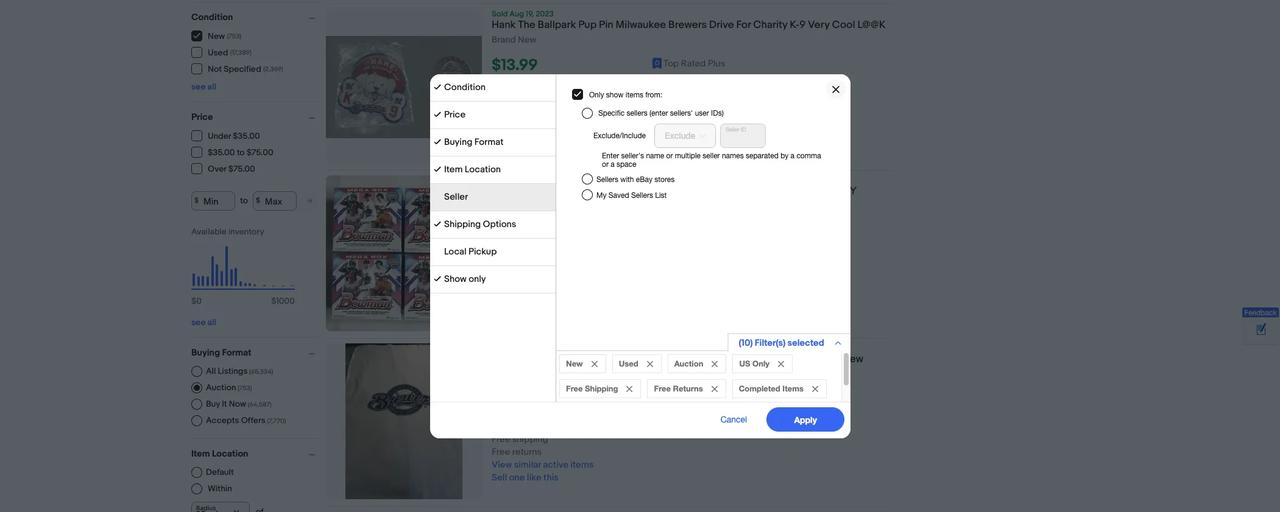 Task type: locate. For each thing, give the bounding box(es) containing it.
see all for condition
[[191, 81, 216, 92]]

from:
[[645, 90, 662, 99]]

aug for $79.99
[[510, 175, 524, 185]]

0 horizontal spatial item location
[[191, 448, 248, 460]]

for
[[736, 19, 751, 31]]

(753) up buy it now (64,587)
[[238, 384, 252, 392]]

1 vertical spatial similar
[[514, 291, 541, 303]]

apply
[[794, 414, 817, 425]]

milwaukee- down free returns
[[652, 421, 700, 432]]

3 filter applied image from the top
[[434, 220, 441, 228]]

one inside the top rated plus milwaukee-market (18,596) 100% free shipping free returns view similar active items sell one like this
[[509, 472, 525, 484]]

0 vertical spatial 19,
[[526, 9, 534, 19]]

1 like from the top
[[527, 125, 542, 137]]

filter applied image inside item location tab
[[434, 165, 441, 173]]

a
[[790, 151, 794, 160], [610, 160, 614, 168]]

1 bid up price tab
[[492, 74, 510, 85]]

1 see all from the top
[[191, 81, 216, 92]]

offers
[[241, 415, 266, 426]]

aug
[[510, 9, 524, 19], [510, 175, 524, 185]]

or left space
[[602, 160, 608, 168]]

0 vertical spatial market
[[700, 73, 729, 85]]

sold for $13.99
[[492, 9, 508, 19]]

baseball for brand
[[770, 354, 810, 366]]

2 view similar active items link from the top
[[492, 291, 594, 303]]

format down price tab
[[474, 136, 503, 148]]

0 horizontal spatial shipping
[[444, 218, 481, 230]]

1 100% from the top
[[764, 73, 787, 85]]

0 vertical spatial item location
[[444, 164, 501, 175]]

available inventory
[[191, 226, 264, 237]]

milwaukee- inside the top rated plus milwaukee-market (18,596) 100% free shipping free returns view similar active items sell one like this
[[652, 421, 700, 432]]

promo
[[585, 354, 616, 366]]

0 vertical spatial view similar active items link
[[492, 112, 594, 124]]

3 this from the top
[[544, 472, 559, 484]]

$35.00
[[233, 131, 260, 141], [208, 147, 235, 158]]

aug left "4"
[[510, 175, 524, 185]]

0 horizontal spatial used
[[208, 48, 228, 58]]

item for item location tab
[[444, 164, 462, 175]]

or right name
[[666, 151, 673, 160]]

sold inside sold  aug 19, 2023 lot of 4 (four) 2021 bowman baseball trading cards mega boxes factory sealed brand new
[[492, 175, 508, 185]]

only show items from:
[[589, 90, 662, 99]]

(65,334)
[[249, 368, 273, 376]]

items inside dialog
[[625, 90, 643, 99]]

2 bid from the top
[[497, 253, 510, 265]]

similar inside the top rated plus milwaukee-market (18,596) 100% free shipping free returns view similar active items sell one like this
[[514, 460, 541, 471]]

price down condition "tab"
[[444, 109, 465, 120]]

$75.00 down $35.00 to $75.00
[[228, 164, 255, 174]]

bid for $13.99
[[497, 74, 510, 85]]

0 vertical spatial see all
[[191, 81, 216, 92]]

format for buying format tab
[[474, 136, 503, 148]]

1 vertical spatial item
[[191, 448, 210, 460]]

2 sell from the top
[[492, 304, 507, 316]]

milwaukee right pin
[[616, 19, 666, 31]]

2 aug from the top
[[510, 175, 524, 185]]

(18,596) down the for
[[731, 73, 762, 85]]

1 1 from the top
[[492, 74, 495, 85]]

like inside the free returns view similar active items sell one like this
[[527, 125, 542, 137]]

1 vertical spatial see
[[191, 317, 206, 328]]

this inside the view similar active items sell one like this
[[544, 304, 559, 316]]

rated up milwaukee-market (18,596) 100% at the top right of the page
[[681, 58, 706, 70]]

all for condition
[[207, 81, 216, 92]]

0 vertical spatial 1
[[492, 74, 495, 85]]

inventory
[[228, 226, 264, 237]]

$9.79
[[492, 404, 531, 422]]

specific sellers (enter sellers' user ids)
[[598, 109, 723, 117]]

similar
[[514, 112, 541, 124], [514, 291, 541, 303], [514, 460, 541, 471]]

2 vertical spatial view similar active items link
[[492, 460, 594, 471]]

1 top from the top
[[664, 58, 679, 70]]

2 plus from the top
[[708, 405, 725, 417]]

similar inside the view similar active items sell one like this
[[514, 291, 541, 303]]

baseball down (10) filter(s) selected 'dropdown button'
[[770, 354, 810, 366]]

 (753) Items text field
[[236, 384, 252, 392]]

2 vertical spatial this
[[544, 472, 559, 484]]

1 horizontal spatial sellers
[[631, 191, 653, 200]]

1 vertical spatial condition
[[444, 81, 485, 93]]

item location
[[444, 164, 501, 175], [191, 448, 248, 460]]

aug inside sold  aug 19, 2023 hank the ballpark pup pin milwaukee brewers drive for charity k-9 very cool l@@k brand new
[[510, 9, 524, 19]]

1 horizontal spatial a
[[790, 151, 794, 160]]

filter applied image inside price tab
[[434, 111, 441, 118]]

used for used (17,389)
[[208, 48, 228, 58]]

condition up price tab
[[444, 81, 485, 93]]

condition for condition "tab"
[[444, 81, 485, 93]]

1 vertical spatial (753)
[[238, 384, 252, 392]]

buying down price tab
[[444, 136, 472, 148]]

2 1 from the top
[[492, 253, 495, 265]]

used left remove filter - condition - used icon
[[619, 359, 638, 368]]

2 vertical spatial view
[[492, 460, 512, 471]]

brewers left drive
[[668, 19, 707, 31]]

to left maximum value in $ text field
[[240, 196, 248, 206]]

x
[[744, 354, 749, 366]]

1 2023 from the top
[[536, 9, 554, 19]]

rated inside the top rated plus milwaukee-market (18,596) 100% free shipping free returns view similar active items sell one like this
[[681, 405, 706, 417]]

to down under $35.00
[[237, 147, 245, 158]]

100% down the charity
[[764, 73, 787, 85]]

0 vertical spatial l@@k
[[858, 19, 886, 31]]

rated for top rated plus milwaukee-market (18,596) 100% free shipping free returns view similar active items sell one like this
[[681, 405, 706, 417]]

(18,596) inside the top rated plus milwaukee-market (18,596) 100% free shipping free returns view similar active items sell one like this
[[731, 421, 762, 432]]

(10) filter(s) selected button
[[727, 333, 850, 352]]

remove filter - condition - new image
[[591, 361, 597, 367]]

1 19, from the top
[[526, 9, 534, 19]]

bid up free shipping
[[497, 253, 510, 265]]

1 vertical spatial view
[[492, 291, 512, 303]]

only right x
[[752, 359, 769, 368]]

2 one from the top
[[509, 304, 525, 316]]

see all button down 0
[[191, 317, 216, 328]]

3 like from the top
[[527, 472, 542, 484]]

bid up price tab
[[497, 74, 510, 85]]

2 see all button from the top
[[191, 317, 216, 328]]

2 sell one like this link from the top
[[492, 304, 559, 316]]

filter applied image
[[434, 111, 441, 118], [434, 138, 441, 145], [434, 275, 441, 282]]

one inside the view similar active items sell one like this
[[509, 304, 525, 316]]

19, for $13.99
[[526, 9, 534, 19]]

ids)
[[711, 109, 723, 117]]

brand down sealed
[[492, 213, 516, 225]]

view down free shipping
[[492, 291, 512, 303]]

0 vertical spatial filter applied image
[[434, 111, 441, 118]]

accepts
[[206, 415, 239, 426]]

location for item location tab
[[465, 164, 501, 175]]

a left space
[[610, 160, 614, 168]]

price up under
[[191, 111, 213, 123]]

only left show
[[589, 90, 604, 99]]

buying format down price tab
[[444, 136, 503, 148]]

enter seller's name or multiple seller names separated by a comma or a space
[[602, 151, 821, 168]]

show only
[[444, 273, 486, 285]]

$75.00 inside over $75.00 link
[[228, 164, 255, 174]]

1 up price tab
[[492, 74, 495, 85]]

buying format inside tab
[[444, 136, 503, 148]]

0 horizontal spatial item
[[191, 448, 210, 460]]

plus for top rated plus
[[708, 58, 725, 70]]

item location up default
[[191, 448, 248, 460]]

brewers inside milwaukee brewers promo sga blanket big huge 39" x 56" baseball brand new l@@k !
[[544, 354, 583, 366]]

seller's
[[621, 151, 644, 160]]

2 like from the top
[[527, 304, 542, 316]]

similar down free shipping
[[514, 291, 541, 303]]

1 vertical spatial auction
[[206, 382, 236, 393]]

3 filter applied image from the top
[[434, 275, 441, 282]]

19, inside sold  aug 19, 2023 hank the ballpark pup pin milwaukee brewers drive for charity k-9 very cool l@@k brand new
[[526, 9, 534, 19]]

1 active from the top
[[543, 112, 569, 124]]

this
[[544, 125, 559, 137], [544, 304, 559, 316], [544, 472, 559, 484]]

1 vertical spatial buying
[[191, 347, 220, 359]]

only
[[468, 273, 486, 285]]

0 vertical spatial used
[[208, 48, 228, 58]]

brand inside milwaukee brewers promo sga blanket big huge 39" x 56" baseball brand new l@@k !
[[813, 354, 840, 366]]

0 vertical spatial aug
[[510, 9, 524, 19]]

milwaukee inside sold  aug 19, 2023 hank the ballpark pup pin milwaukee brewers drive for charity k-9 very cool l@@k brand new
[[616, 19, 666, 31]]

1 bid up show only tab
[[492, 253, 510, 265]]

item
[[444, 164, 462, 175], [191, 448, 210, 460]]

baseball inside milwaukee brewers promo sga blanket big huge 39" x 56" baseball brand new l@@k !
[[770, 354, 810, 366]]

1 similar from the top
[[514, 112, 541, 124]]

sold left the "of" in the left top of the page
[[492, 175, 508, 185]]

1 shipping from the top
[[512, 266, 548, 277]]

milwaukee brewers promo sga blanket big huge 39" x 56" baseball brand new l@@k ! heading
[[492, 354, 863, 379]]

pup
[[578, 19, 597, 31]]

1 horizontal spatial auction
[[674, 359, 703, 368]]

filter applied image for show only
[[434, 275, 441, 282]]

0 vertical spatial only
[[589, 90, 604, 99]]

brewers left remove filter - condition - new image
[[544, 354, 583, 366]]

the
[[518, 19, 535, 31]]

default
[[206, 467, 234, 477]]

sold inside sold  aug 19, 2023 hank the ballpark pup pin milwaukee brewers drive for charity k-9 very cool l@@k brand new
[[492, 9, 508, 19]]

1 sell from the top
[[492, 125, 507, 137]]

milwaukee up !
[[492, 354, 542, 366]]

1 vertical spatial used
[[619, 359, 638, 368]]

1 bid from the top
[[497, 74, 510, 85]]

2 all from the top
[[207, 317, 216, 328]]

2 (18,596) from the top
[[731, 421, 762, 432]]

see all down 0
[[191, 317, 216, 328]]

under $35.00
[[208, 131, 260, 141]]

0 vertical spatial plus
[[708, 58, 725, 70]]

19, right hank
[[526, 9, 534, 19]]

location up default
[[212, 448, 248, 460]]

item location up seller
[[444, 164, 501, 175]]

brand down the "selected"
[[813, 354, 840, 366]]

 (7,770) Items text field
[[266, 417, 286, 425]]

shipping options tab
[[430, 211, 555, 239]]

baseball down stores
[[639, 185, 679, 197]]

19, inside sold  aug 19, 2023 lot of 4 (four) 2021 bowman baseball trading cards mega boxes factory sealed brand new
[[526, 175, 534, 185]]

$35.00 up $35.00 to $75.00
[[233, 131, 260, 141]]

filter applied image inside buying format tab
[[434, 138, 441, 145]]

sellers down the ebay
[[631, 191, 653, 200]]

format up all listings (65,334) in the bottom left of the page
[[222, 347, 251, 359]]

2 filter applied image from the top
[[434, 165, 441, 173]]

or
[[666, 151, 673, 160], [602, 160, 608, 168]]

milwaukee inside milwaukee brewers promo sga blanket big huge 39" x 56" baseball brand new l@@k !
[[492, 354, 542, 366]]

1 horizontal spatial location
[[465, 164, 501, 175]]

1 vertical spatial sold
[[492, 175, 508, 185]]

(753) inside new (753)
[[227, 32, 241, 40]]

buying format up all in the left of the page
[[191, 347, 251, 359]]

1 horizontal spatial milwaukee
[[616, 19, 666, 31]]

sell one like this link for $79.99
[[492, 304, 559, 316]]

2 view from the top
[[492, 291, 512, 303]]

0 horizontal spatial condition
[[191, 11, 233, 23]]

19, right the "of" in the left top of the page
[[526, 175, 534, 185]]

1 sell one like this link from the top
[[492, 125, 559, 137]]

0 horizontal spatial only
[[589, 90, 604, 99]]

1 horizontal spatial buying format
[[444, 136, 503, 148]]

tab list containing condition
[[430, 74, 555, 293]]

l@@k left !
[[492, 366, 520, 379]]

(18,596) down completed on the right of the page
[[731, 421, 762, 432]]

(753) for auction
[[238, 384, 252, 392]]

used for used
[[619, 359, 638, 368]]

0 horizontal spatial l@@k
[[492, 366, 520, 379]]

milwaukee brewers promo sga blanket big huge 39" x 56" baseball brand new l@@k ! link
[[492, 354, 893, 382]]

free for free shipping
[[566, 384, 582, 393]]

specific
[[598, 109, 624, 117]]

view down $9.79
[[492, 460, 512, 471]]

similar down $9.79
[[514, 460, 541, 471]]

item up default link
[[191, 448, 210, 460]]

1 horizontal spatial item location
[[444, 164, 501, 175]]

2 returns from the top
[[512, 447, 542, 458]]

1 rated from the top
[[681, 58, 706, 70]]

aug for $13.99
[[510, 9, 524, 19]]

2023 inside sold  aug 19, 2023 hank the ballpark pup pin milwaukee brewers drive for charity k-9 very cool l@@k brand new
[[536, 9, 554, 19]]

2 filter applied image from the top
[[434, 138, 441, 145]]

3 view from the top
[[492, 460, 512, 471]]

returns
[[512, 99, 542, 111], [512, 447, 542, 458]]

sold
[[492, 9, 508, 19], [492, 175, 508, 185]]

0 vertical spatial 2023
[[536, 9, 554, 19]]

milwaukee brewers promo sga blanket big huge 39" x 56" baseball brand new l@@k !
[[492, 354, 863, 379]]

!
[[522, 366, 525, 379]]

free for free returns view similar active items sell one like this
[[492, 99, 510, 111]]

brewers
[[668, 19, 707, 31], [544, 354, 583, 366]]

0 vertical spatial milwaukee
[[616, 19, 666, 31]]

shipping down remove filter - condition - new image
[[585, 384, 618, 393]]

$35.00 to $75.00 link
[[191, 147, 274, 158]]

sell inside the free returns view similar active items sell one like this
[[492, 125, 507, 137]]

location up lot on the left of the page
[[465, 164, 501, 175]]

condition up new (753)
[[191, 11, 233, 23]]

2 1 bid from the top
[[492, 253, 510, 265]]

filter applied image for price
[[434, 111, 441, 118]]

0 horizontal spatial sellers
[[596, 175, 618, 184]]

view up buying format tab
[[492, 112, 512, 124]]

free returns view similar active items sell one like this
[[492, 99, 594, 137]]

2 market from the top
[[700, 421, 729, 432]]

filter(s)
[[755, 337, 785, 349]]

all listings (65,334)
[[206, 366, 273, 376]]

0 vertical spatial buying
[[444, 136, 472, 148]]

2 vertical spatial like
[[527, 472, 542, 484]]

$75.00 inside $35.00 to $75.00 link
[[247, 147, 273, 158]]

filter applied image inside condition "tab"
[[434, 83, 441, 90]]

1 vertical spatial see all button
[[191, 317, 216, 328]]

1 vertical spatial one
[[509, 304, 525, 316]]

1 vertical spatial format
[[222, 347, 251, 359]]

1 vertical spatial item location
[[191, 448, 248, 460]]

milwaukee- down top rated plus
[[652, 73, 700, 85]]

1 horizontal spatial price
[[444, 109, 465, 120]]

free inside the free returns view similar active items sell one like this
[[492, 99, 510, 111]]

0 vertical spatial buying format
[[444, 136, 503, 148]]

3 similar from the top
[[514, 460, 541, 471]]

1 vertical spatial aug
[[510, 175, 524, 185]]

free for free shipping
[[492, 266, 510, 277]]

all
[[207, 81, 216, 92], [207, 317, 216, 328]]

item up seller
[[444, 164, 462, 175]]

item for item location dropdown button
[[191, 448, 210, 460]]

filter applied image
[[434, 83, 441, 90], [434, 165, 441, 173], [434, 220, 441, 228]]

2 this from the top
[[544, 304, 559, 316]]

1 vertical spatial plus
[[708, 405, 725, 417]]

within
[[208, 484, 232, 494]]

1 vertical spatial view similar active items link
[[492, 291, 594, 303]]

filter applied image inside show only tab
[[434, 275, 441, 282]]

used up not
[[208, 48, 228, 58]]

0 vertical spatial returns
[[512, 99, 542, 111]]

1 filter applied image from the top
[[434, 111, 441, 118]]

2 shipping from the top
[[512, 434, 548, 446]]

used (17,389)
[[208, 48, 252, 58]]

lot of 4 (four) 2021 bowman baseball trading cards mega boxes factory sealed image
[[326, 175, 482, 331]]

active inside the view similar active items sell one like this
[[543, 291, 569, 303]]

1 one from the top
[[509, 125, 525, 137]]

completed items
[[739, 384, 803, 393]]

1 vertical spatial l@@k
[[492, 366, 520, 379]]

one inside the free returns view similar active items sell one like this
[[509, 125, 525, 137]]

1 view from the top
[[492, 112, 512, 124]]

all down not
[[207, 81, 216, 92]]

active inside the free returns view similar active items sell one like this
[[543, 112, 569, 124]]

1 vertical spatial like
[[527, 304, 542, 316]]

0 horizontal spatial price
[[191, 111, 213, 123]]

1 market from the top
[[700, 73, 729, 85]]

(18,596)
[[731, 73, 762, 85], [731, 421, 762, 432]]

similar up buying format tab
[[514, 112, 541, 124]]

l@@k right cool
[[858, 19, 886, 31]]

4
[[528, 185, 534, 197]]

returns down $9.79
[[512, 447, 542, 458]]

1 all from the top
[[207, 81, 216, 92]]

market down top rated plus
[[700, 73, 729, 85]]

exclude/include
[[593, 131, 646, 140]]

2 active from the top
[[543, 291, 569, 303]]

lot of 4 (four) 2021 bowman baseball trading cards mega boxes factory sealed link
[[492, 185, 893, 214]]

active inside the top rated plus milwaukee-market (18,596) 100% free shipping free returns view similar active items sell one like this
[[543, 460, 569, 471]]

2023 inside sold  aug 19, 2023 lot of 4 (four) 2021 bowman baseball trading cards mega boxes factory sealed brand new
[[536, 175, 554, 185]]

(753) up "used (17,389)"
[[227, 32, 241, 40]]

1 horizontal spatial shipping
[[585, 384, 618, 393]]

sga
[[619, 354, 640, 366]]

over $75.00
[[208, 164, 255, 174]]

this inside the free returns view similar active items sell one like this
[[544, 125, 559, 137]]

separated
[[746, 151, 778, 160]]

plus down remove filter - show only - free returns icon
[[708, 405, 725, 417]]

location inside tab
[[465, 164, 501, 175]]

none text field inside dialog
[[720, 123, 766, 148]]

0 vertical spatial top
[[664, 58, 679, 70]]

item location inside tab
[[444, 164, 501, 175]]

milwaukee-
[[652, 73, 700, 85], [652, 421, 700, 432]]

bid for $79.99
[[497, 253, 510, 265]]

shipping
[[512, 266, 548, 277], [512, 434, 548, 446]]

like
[[527, 125, 542, 137], [527, 304, 542, 316], [527, 472, 542, 484]]

shipping down seller
[[444, 218, 481, 230]]

1 horizontal spatial format
[[474, 136, 503, 148]]

2 see from the top
[[191, 317, 206, 328]]

1 1 bid from the top
[[492, 74, 510, 85]]

see all button for condition
[[191, 81, 216, 92]]

1 horizontal spatial brewers
[[668, 19, 707, 31]]

2023 right "4"
[[536, 175, 554, 185]]

1 plus from the top
[[708, 58, 725, 70]]

price inside tab
[[444, 109, 465, 120]]

like inside the view similar active items sell one like this
[[527, 304, 542, 316]]

1 vertical spatial milwaukee-
[[652, 421, 700, 432]]

buying inside tab
[[444, 136, 472, 148]]

returns down $13.99
[[512, 99, 542, 111]]

0 vertical spatial format
[[474, 136, 503, 148]]

2 milwaukee- from the top
[[652, 421, 700, 432]]

feedback
[[1244, 309, 1277, 317]]

2023 for $13.99
[[536, 9, 554, 19]]

filter applied image inside shipping options tab
[[434, 220, 441, 228]]

0 vertical spatial see
[[191, 81, 206, 92]]

1 vertical spatial sell one like this link
[[492, 304, 559, 316]]

0 vertical spatial auction
[[674, 359, 703, 368]]

1 up show only tab
[[492, 253, 495, 265]]

items
[[625, 90, 643, 99], [571, 112, 594, 124], [571, 291, 594, 303], [571, 460, 594, 471]]

sold left the in the left of the page
[[492, 9, 508, 19]]

(753) inside the auction (753)
[[238, 384, 252, 392]]

None text field
[[720, 123, 766, 148]]

1 vertical spatial 2023
[[536, 175, 554, 185]]

active
[[543, 112, 569, 124], [543, 291, 569, 303], [543, 460, 569, 471]]

aug inside sold  aug 19, 2023 lot of 4 (four) 2021 bowman baseball trading cards mega boxes factory sealed brand new
[[510, 175, 524, 185]]

2 vertical spatial one
[[509, 472, 525, 484]]

$35.00 up over $75.00 link
[[208, 147, 235, 158]]

100% left "apply"
[[764, 421, 787, 432]]

1 view similar active items link from the top
[[492, 112, 594, 124]]

new
[[208, 31, 225, 41], [518, 34, 536, 46], [518, 213, 536, 225], [842, 354, 863, 366], [566, 359, 583, 368]]

auction inside dialog
[[674, 359, 703, 368]]

a right by
[[790, 151, 794, 160]]

1 vertical spatial milwaukee
[[492, 354, 542, 366]]

plus for top rated plus milwaukee-market (18,596) 100% free shipping free returns view similar active items sell one like this
[[708, 405, 725, 417]]

baseball inside sold  aug 19, 2023 lot of 4 (four) 2021 bowman baseball trading cards mega boxes factory sealed brand new
[[639, 185, 679, 197]]

condition inside "tab"
[[444, 81, 485, 93]]

2 vertical spatial active
[[543, 460, 569, 471]]

lot
[[492, 185, 509, 197]]

1 returns from the top
[[512, 99, 542, 111]]

2 100% from the top
[[764, 421, 787, 432]]

39"
[[726, 354, 741, 366]]

rated for top rated plus
[[681, 58, 706, 70]]

100%
[[764, 73, 787, 85], [764, 421, 787, 432]]

items inside the view similar active items sell one like this
[[571, 291, 594, 303]]

1 this from the top
[[544, 125, 559, 137]]

0 horizontal spatial baseball
[[639, 185, 679, 197]]

2 vertical spatial filter applied image
[[434, 275, 441, 282]]

0 vertical spatial sell one like this link
[[492, 125, 559, 137]]

2 see all from the top
[[191, 317, 216, 328]]

lot of 4 (four) 2021 bowman baseball trading cards mega boxes factory sealed heading
[[492, 185, 857, 210]]

boxes
[[780, 185, 809, 197]]

1 vertical spatial rated
[[681, 405, 706, 417]]

all for price
[[207, 317, 216, 328]]

one
[[509, 125, 525, 137], [509, 304, 525, 316], [509, 472, 525, 484]]

1 vertical spatial 100%
[[764, 421, 787, 432]]

item location button
[[191, 448, 321, 460]]

0 vertical spatial this
[[544, 125, 559, 137]]

0 horizontal spatial brewers
[[544, 354, 583, 366]]

dialog
[[0, 0, 1280, 512]]

brand down hank
[[492, 34, 516, 46]]

1 vertical spatial shipping
[[512, 434, 548, 446]]

plus up milwaukee-market (18,596) 100% at the top right of the page
[[708, 58, 725, 70]]

see for condition
[[191, 81, 206, 92]]

1 see from the top
[[191, 81, 206, 92]]

0 vertical spatial sellers
[[596, 175, 618, 184]]

1 vertical spatial see all
[[191, 317, 216, 328]]

milwaukee brewers promo sga blanket big huge 39" x 56" baseball brand new l@@k ! image
[[345, 344, 462, 500]]

market down remove filter - show only - free returns icon
[[700, 421, 729, 432]]

k-
[[790, 19, 800, 31]]

shipping down $9.79
[[512, 434, 548, 446]]

top down free returns
[[664, 405, 679, 417]]

buying up all in the left of the page
[[191, 347, 220, 359]]

1 horizontal spatial buying
[[444, 136, 472, 148]]

0 vertical spatial shipping
[[444, 218, 481, 230]]

2023 right the in the left of the page
[[536, 9, 554, 19]]

drive
[[709, 19, 734, 31]]

tab list
[[430, 74, 555, 293]]

3 active from the top
[[543, 460, 569, 471]]

2 2023 from the top
[[536, 175, 554, 185]]

1 see all button from the top
[[191, 81, 216, 92]]

1 vertical spatial bid
[[497, 253, 510, 265]]

1 sold from the top
[[492, 9, 508, 19]]

rated down returns at bottom
[[681, 405, 706, 417]]

0 vertical spatial rated
[[681, 58, 706, 70]]

1 vertical spatial baseball
[[770, 354, 810, 366]]

filter applied image for item location
[[434, 165, 441, 173]]

2 vertical spatial filter applied image
[[434, 220, 441, 228]]

2 vertical spatial sell
[[492, 472, 507, 484]]

2 rated from the top
[[681, 405, 706, 417]]

sellers up bowman
[[596, 175, 618, 184]]

all up all in the left of the page
[[207, 317, 216, 328]]

top rated plus milwaukee-market (18,596) 100% free shipping free returns view similar active items sell one like this
[[492, 405, 787, 484]]

big
[[680, 354, 696, 366]]

top inside the top rated plus milwaukee-market (18,596) 100% free shipping free returns view similar active items sell one like this
[[664, 405, 679, 417]]

0 horizontal spatial auction
[[206, 382, 236, 393]]

plus inside the top rated plus milwaukee-market (18,596) 100% free shipping free returns view similar active items sell one like this
[[708, 405, 725, 417]]

top down sold  aug 19, 2023 hank the ballpark pup pin milwaukee brewers drive for charity k-9 very cool l@@k brand new
[[664, 58, 679, 70]]

1 horizontal spatial item
[[444, 164, 462, 175]]

2 19, from the top
[[526, 175, 534, 185]]

2 similar from the top
[[514, 291, 541, 303]]

hank the ballpark pup pin milwaukee brewers drive for charity k-9 very cool l@@k heading
[[492, 19, 886, 31]]

see all button down not
[[191, 81, 216, 92]]

3 one from the top
[[509, 472, 525, 484]]

options
[[483, 218, 516, 230]]

format inside tab
[[474, 136, 503, 148]]

saved
[[608, 191, 629, 200]]

sell one like this link
[[492, 125, 559, 137], [492, 304, 559, 316], [492, 472, 559, 484]]

1 bid for $13.99
[[492, 74, 510, 85]]

1 horizontal spatial used
[[619, 359, 638, 368]]

used
[[208, 48, 228, 58], [619, 359, 638, 368]]

2 sold from the top
[[492, 175, 508, 185]]

condition
[[191, 11, 233, 23], [444, 81, 485, 93]]

$75.00 down under $35.00
[[247, 147, 273, 158]]

2 vertical spatial sell one like this link
[[492, 472, 559, 484]]

returns inside the top rated plus milwaukee-market (18,596) 100% free shipping free returns view similar active items sell one like this
[[512, 447, 542, 458]]

item inside tab
[[444, 164, 462, 175]]

2 top from the top
[[664, 405, 679, 417]]

used inside dialog
[[619, 359, 638, 368]]

0 horizontal spatial location
[[212, 448, 248, 460]]

3 sell from the top
[[492, 472, 507, 484]]

dialog containing condition
[[0, 0, 1280, 512]]

1 filter applied image from the top
[[434, 83, 441, 90]]

1 vertical spatial 1 bid
[[492, 253, 510, 265]]

1 vertical spatial $35.00
[[208, 147, 235, 158]]

aug left ballpark
[[510, 9, 524, 19]]

see all down not
[[191, 81, 216, 92]]

auction for auction
[[674, 359, 703, 368]]

0 vertical spatial 100%
[[764, 73, 787, 85]]

price
[[444, 109, 465, 120], [191, 111, 213, 123]]

1 aug from the top
[[510, 9, 524, 19]]

charity
[[753, 19, 787, 31]]

shipping down $79.99
[[512, 266, 548, 277]]



Task type: describe. For each thing, give the bounding box(es) containing it.
default link
[[191, 467, 234, 478]]

this inside the top rated plus milwaukee-market (18,596) 100% free shipping free returns view similar active items sell one like this
[[544, 472, 559, 484]]

price for price tab
[[444, 109, 465, 120]]

 (65,334) Items text field
[[248, 368, 273, 376]]

1 for $79.99
[[492, 253, 495, 265]]

l@@k inside sold  aug 19, 2023 hank the ballpark pup pin milwaukee brewers drive for charity k-9 very cool l@@k brand new
[[858, 19, 886, 31]]

huge
[[698, 354, 724, 366]]

top for top rated plus milwaukee-market (18,596) 100% free shipping free returns view similar active items sell one like this
[[664, 405, 679, 417]]

my saved sellers list
[[596, 191, 667, 200]]

buying format button
[[191, 347, 321, 359]]

filter applied image for condition
[[434, 83, 441, 90]]

sold for $79.99
[[492, 175, 508, 185]]

0 horizontal spatial or
[[602, 160, 608, 168]]

1 horizontal spatial only
[[752, 359, 769, 368]]

buying format tab
[[430, 129, 555, 156]]

(10) filter(s) selected
[[739, 337, 824, 349]]

view similar active items link for $79.99
[[492, 291, 594, 303]]

brand inside sold  aug 19, 2023 hank the ballpark pup pin milwaukee brewers drive for charity k-9 very cool l@@k brand new
[[492, 34, 516, 46]]

remove filter - show only - free returns image
[[711, 386, 717, 392]]

view inside the free returns view similar active items sell one like this
[[492, 112, 512, 124]]

sell inside the top rated plus milwaukee-market (18,596) 100% free shipping free returns view similar active items sell one like this
[[492, 472, 507, 484]]

(64,587)
[[248, 401, 272, 409]]

0 vertical spatial $35.00
[[233, 131, 260, 141]]

returns inside the free returns view similar active items sell one like this
[[512, 99, 542, 111]]

new inside sold  aug 19, 2023 lot of 4 (four) 2021 bowman baseball trading cards mega boxes factory sealed brand new
[[518, 213, 536, 225]]

baseball for trading
[[639, 185, 679, 197]]

buying format for buying format "dropdown button"
[[191, 347, 251, 359]]

buying format for buying format tab
[[444, 136, 503, 148]]

9
[[800, 19, 806, 31]]

100% inside the top rated plus milwaukee-market (18,596) 100% free shipping free returns view similar active items sell one like this
[[764, 421, 787, 432]]

market inside the top rated plus milwaukee-market (18,596) 100% free shipping free returns view similar active items sell one like this
[[700, 421, 729, 432]]

of
[[512, 185, 525, 197]]

1 bid for $79.99
[[492, 253, 510, 265]]

0
[[196, 296, 202, 306]]

filter applied image for buying format
[[434, 138, 441, 145]]

(10)
[[739, 337, 753, 349]]

0 vertical spatial to
[[237, 147, 245, 158]]

3 view similar active items link from the top
[[492, 460, 594, 471]]

completed
[[739, 384, 780, 393]]

condition tab
[[430, 74, 555, 101]]

buy it now (64,587)
[[206, 399, 272, 409]]

apply button
[[766, 407, 844, 432]]

cool
[[832, 19, 855, 31]]

see all for price
[[191, 317, 216, 328]]

shipping inside the top rated plus milwaukee-market (18,596) 100% free shipping free returns view similar active items sell one like this
[[512, 434, 548, 446]]

brewers inside sold  aug 19, 2023 hank the ballpark pup pin milwaukee brewers drive for charity k-9 very cool l@@k brand new
[[668, 19, 707, 31]]

56"
[[752, 354, 767, 366]]

$ 0
[[191, 296, 202, 306]]

us
[[739, 359, 750, 368]]

hank the ballpark pup pin milwaukee brewers drive for charity k-9 very cool l@@k image
[[326, 36, 482, 138]]

sellers'
[[670, 109, 693, 117]]

hank
[[492, 19, 516, 31]]

cancel
[[720, 415, 747, 424]]

1 (18,596) from the top
[[731, 73, 762, 85]]

multiple
[[675, 151, 700, 160]]

now
[[229, 399, 246, 409]]

like inside the top rated plus milwaukee-market (18,596) 100% free shipping free returns view similar active items sell one like this
[[527, 472, 542, 484]]

view similar active items sell one like this
[[492, 291, 594, 316]]

auction for auction (753)
[[206, 382, 236, 393]]

top rated plus
[[664, 58, 725, 70]]

under $35.00 link
[[191, 130, 261, 141]]

1 horizontal spatial or
[[666, 151, 673, 160]]

not specified (2,369)
[[208, 64, 283, 74]]

1000
[[276, 296, 295, 306]]

1 vertical spatial sellers
[[631, 191, 653, 200]]

blanket
[[643, 354, 678, 366]]

(7,770)
[[267, 417, 286, 425]]

seller
[[444, 191, 468, 203]]

mega
[[750, 185, 777, 197]]

items
[[782, 384, 803, 393]]

free returns
[[654, 384, 703, 393]]

us only
[[739, 359, 769, 368]]

stores
[[654, 175, 674, 184]]

cancel button
[[707, 407, 760, 432]]

(four)
[[536, 185, 569, 197]]

local
[[444, 246, 466, 257]]

free for free returns
[[654, 384, 671, 393]]

item location for item location tab
[[444, 164, 501, 175]]

specified
[[224, 64, 261, 74]]

2023 for $79.99
[[536, 175, 554, 185]]

with
[[620, 175, 634, 184]]

ballpark
[[538, 19, 576, 31]]

view inside the view similar active items sell one like this
[[492, 291, 512, 303]]

show
[[606, 90, 623, 99]]

l@@k inside milwaukee brewers promo sga blanket big huge 39" x 56" baseball brand new l@@k !
[[492, 366, 520, 379]]

graph of available inventory between $0 and $1000+ image
[[191, 226, 295, 312]]

under
[[208, 131, 231, 141]]

brand inside sold  aug 19, 2023 lot of 4 (four) 2021 bowman baseball trading cards mega boxes factory sealed brand new
[[492, 213, 516, 225]]

by
[[780, 151, 788, 160]]

pickup
[[468, 246, 497, 257]]

user
[[695, 109, 709, 117]]

auction (753)
[[206, 382, 252, 393]]

remove filter - shipping options - free shipping image
[[626, 386, 632, 392]]

milwaukee-market (18,596) 100%
[[652, 73, 787, 85]]

1 for $13.99
[[492, 74, 495, 85]]

(2,369)
[[263, 65, 283, 73]]

remove filter - buying format - auction image
[[712, 361, 718, 367]]

free shipping
[[492, 266, 548, 277]]

19, for $79.99
[[526, 175, 534, 185]]

sell one like this link for $13.99
[[492, 125, 559, 137]]

1 vertical spatial to
[[240, 196, 248, 206]]

not
[[208, 64, 222, 74]]

it
[[222, 399, 227, 409]]

buying for buying format tab
[[444, 136, 472, 148]]

show only tab
[[430, 266, 555, 293]]

top for top rated plus
[[664, 58, 679, 70]]

$13.99
[[492, 56, 538, 75]]

items inside the free returns view similar active items sell one like this
[[571, 112, 594, 124]]

item location for item location dropdown button
[[191, 448, 248, 460]]

bowman
[[596, 185, 636, 197]]

remove filter - item location - us only image
[[778, 361, 784, 367]]

see all button for price
[[191, 317, 216, 328]]

new inside sold  aug 19, 2023 hank the ballpark pup pin milwaukee brewers drive for charity k-9 very cool l@@k brand new
[[518, 34, 536, 46]]

item location tab
[[430, 156, 555, 184]]

enter
[[602, 151, 619, 160]]

$35.00 to $75.00
[[208, 147, 273, 158]]

shipping options
[[444, 218, 516, 230]]

available
[[191, 226, 227, 237]]

over $75.00 link
[[191, 163, 256, 174]]

remove filter - show only - completed items image
[[812, 386, 818, 392]]

see for price
[[191, 317, 206, 328]]

new inside milwaukee brewers promo sga blanket big huge 39" x 56" baseball brand new l@@k !
[[842, 354, 863, 366]]

sell inside the view similar active items sell one like this
[[492, 304, 507, 316]]

Minimum Value in $ text field
[[191, 191, 235, 211]]

$ 1000
[[271, 296, 295, 306]]

Maximum Value in $ text field
[[253, 191, 297, 211]]

condition button
[[191, 11, 321, 23]]

very
[[808, 19, 830, 31]]

3 sell one like this link from the top
[[492, 472, 559, 484]]

cards
[[719, 185, 748, 197]]

0 horizontal spatial a
[[610, 160, 614, 168]]

items inside the top rated plus milwaukee-market (18,596) 100% free shipping free returns view similar active items sell one like this
[[571, 460, 594, 471]]

1 vertical spatial shipping
[[585, 384, 618, 393]]

remove filter - condition - used image
[[647, 361, 653, 367]]

similar inside the free returns view similar active items sell one like this
[[514, 112, 541, 124]]

list
[[655, 191, 667, 200]]

location for item location dropdown button
[[212, 448, 248, 460]]

view inside the top rated plus milwaukee-market (18,596) 100% free shipping free returns view similar active items sell one like this
[[492, 460, 512, 471]]

format for buying format "dropdown button"
[[222, 347, 251, 359]]

price for price dropdown button
[[191, 111, 213, 123]]

space
[[616, 160, 636, 168]]

1 milwaukee- from the top
[[652, 73, 700, 85]]

condition for condition dropdown button
[[191, 11, 233, 23]]

sold  aug 19, 2023 lot of 4 (four) 2021 bowman baseball trading cards mega boxes factory sealed brand new
[[492, 175, 857, 225]]

price tab
[[430, 101, 555, 129]]

name
[[646, 151, 664, 160]]

view similar active items link for $13.99
[[492, 112, 594, 124]]

buying for buying format "dropdown button"
[[191, 347, 220, 359]]

free shipping
[[566, 384, 618, 393]]

selected
[[787, 337, 824, 349]]

show
[[444, 273, 466, 285]]

ebay
[[636, 175, 652, 184]]

sellers with ebay stores
[[596, 175, 674, 184]]

factory
[[811, 185, 857, 197]]

(753) for new
[[227, 32, 241, 40]]

trading
[[681, 185, 717, 197]]

 (64,587) Items text field
[[246, 401, 272, 409]]

filter applied image for shipping options
[[434, 220, 441, 228]]

shipping inside tab
[[444, 218, 481, 230]]

2021
[[572, 185, 593, 197]]



Task type: vqa. For each thing, say whether or not it's contained in the screenshot.
remove filter - Show only - Free Returns icon
yes



